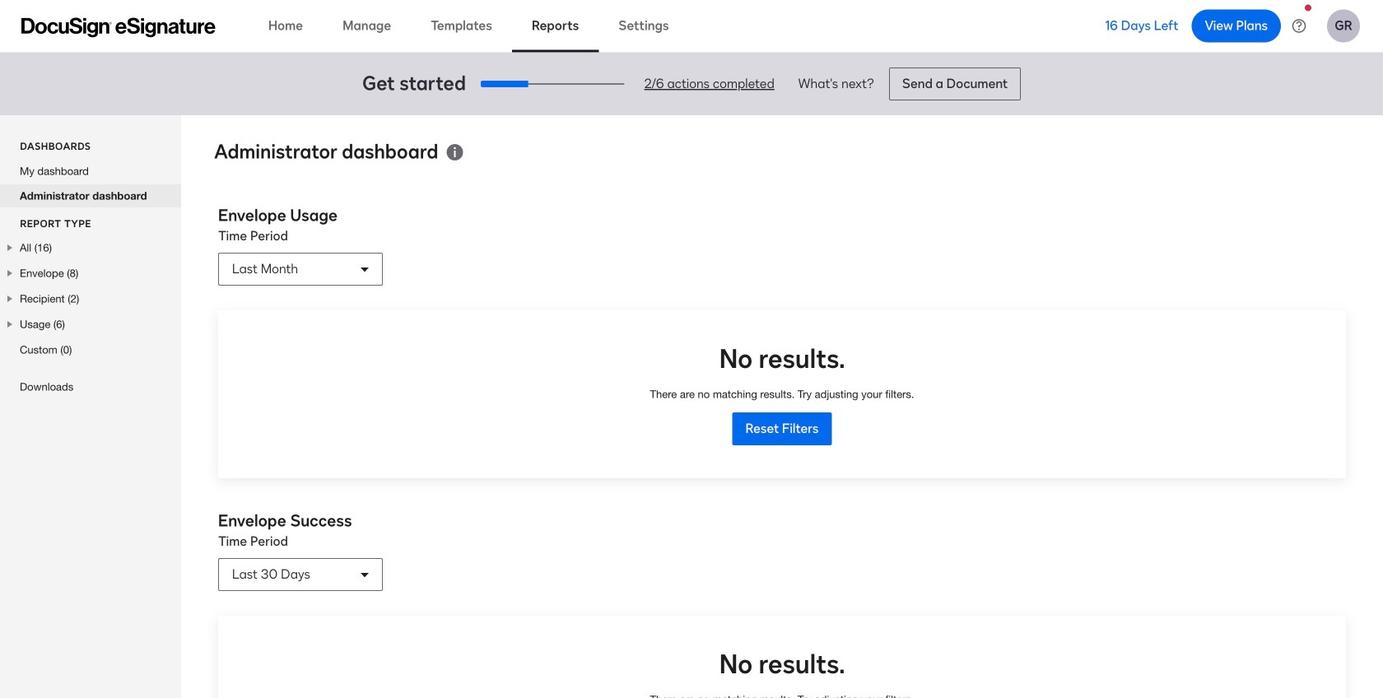 Task type: vqa. For each thing, say whether or not it's contained in the screenshot.
"View Shared Folders" icon
no



Task type: describe. For each thing, give the bounding box(es) containing it.
docusign esignature image
[[21, 18, 216, 37]]



